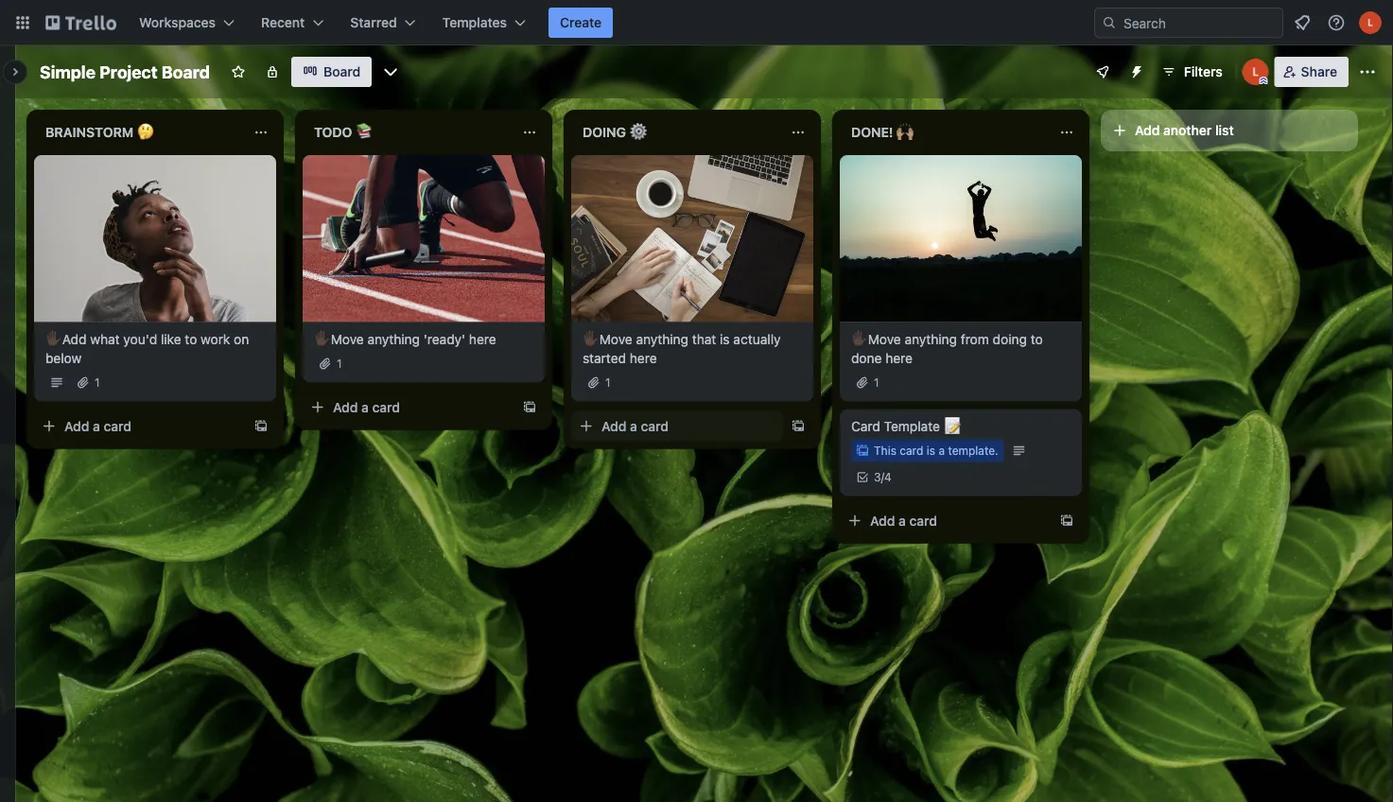 Task type: locate. For each thing, give the bounding box(es) containing it.
1 vertical spatial create from template… image
[[791, 419, 806, 434]]

1 vertical spatial is
[[927, 444, 936, 457]]

2 horizontal spatial anything
[[905, 331, 957, 347]]

add a card button for that
[[571, 411, 783, 441]]

1 ✋🏿 from the left
[[45, 331, 59, 347]]

that
[[692, 331, 716, 347]]

✋🏿 for ✋🏿 move anything 'ready' here
[[314, 331, 327, 347]]

3
[[874, 471, 881, 484]]

you'd
[[123, 331, 157, 347]]

from
[[961, 331, 989, 347]]

create from template… image for ✋🏿 move anything that is actually started here
[[791, 419, 806, 434]]

🤔
[[137, 124, 150, 140]]

✋🏿 move anything from doing to done here
[[851, 331, 1043, 366]]

recent
[[261, 15, 305, 30]]

this card is a template.
[[874, 444, 999, 457]]

0 vertical spatial create from template… image
[[254, 419, 269, 434]]

✋🏿 for ✋🏿 add what you'd like to work on below
[[45, 331, 59, 347]]

3 ✋🏿 from the left
[[583, 331, 596, 347]]

✋🏿 up below
[[45, 331, 59, 347]]

4 ✋🏿 from the left
[[851, 331, 865, 347]]

card
[[372, 399, 400, 415], [104, 418, 132, 434], [641, 418, 669, 434], [900, 444, 924, 457], [910, 513, 937, 528]]

to
[[185, 331, 197, 347], [1031, 331, 1043, 347]]

2 horizontal spatial here
[[886, 350, 913, 366]]

move inside ✋🏿 move anything that is actually started here
[[599, 331, 633, 347]]

0 horizontal spatial create from template… image
[[254, 419, 269, 434]]

power ups image
[[1095, 64, 1110, 79]]

✋🏿
[[45, 331, 59, 347], [314, 331, 327, 347], [583, 331, 596, 347], [851, 331, 865, 347]]

create from template… image for ✋🏿 move anything 'ready' here
[[522, 400, 537, 415]]

luigibowers16 (luigibowers161) image
[[1359, 11, 1382, 34]]

0 horizontal spatial is
[[720, 331, 730, 347]]

brainstorm
[[45, 124, 134, 140]]

create from template… image
[[254, 419, 269, 434], [1059, 513, 1075, 528]]

0 horizontal spatial here
[[469, 331, 496, 347]]

to inside ✋🏿 move anything from doing to done here
[[1031, 331, 1043, 347]]

⚙️
[[630, 124, 643, 140]]

add a card button down ✋🏿 move anything 'ready' here
[[303, 392, 515, 422]]

0 horizontal spatial move
[[331, 331, 364, 347]]

0 horizontal spatial board
[[162, 61, 210, 82]]

card down ✋🏿 add what you'd like to work on below on the top of page
[[104, 418, 132, 434]]

✋🏿 add what you'd like to work on below link
[[45, 330, 265, 368]]

3 anything from the left
[[905, 331, 957, 347]]

1 down ✋🏿 move anything 'ready' here
[[337, 357, 342, 370]]

'ready'
[[424, 331, 466, 347]]

add for todo 📚
[[333, 399, 358, 415]]

anything for from
[[905, 331, 957, 347]]

add up below
[[62, 331, 87, 347]]

here for ✋🏿 move anything from doing to done here
[[886, 350, 913, 366]]

1 to from the left
[[185, 331, 197, 347]]

templates
[[442, 15, 507, 30]]

2 move from the left
[[599, 331, 633, 347]]

automation image
[[1122, 57, 1148, 83]]

0 vertical spatial is
[[720, 331, 730, 347]]

anything left that
[[636, 331, 689, 347]]

customize views image
[[381, 62, 400, 81]]

add a card button
[[303, 392, 515, 422], [34, 411, 246, 441], [571, 411, 783, 441], [840, 506, 1052, 536]]

add left another
[[1135, 122, 1160, 138]]

is down template
[[927, 444, 936, 457]]

✋🏿 inside ✋🏿 move anything from doing to done here
[[851, 331, 865, 347]]

to inside ✋🏿 add what you'd like to work on below
[[185, 331, 197, 347]]

card down "this card is a template."
[[910, 513, 937, 528]]

add for done! 🙌🏽
[[870, 513, 895, 528]]

0 horizontal spatial create from template… image
[[522, 400, 537, 415]]

anything for that
[[636, 331, 689, 347]]

1 horizontal spatial create from template… image
[[791, 419, 806, 434]]

add a card button down ✋🏿 move anything that is actually started here
[[571, 411, 783, 441]]

create button
[[549, 8, 613, 38]]

✋🏿 inside ✋🏿 move anything that is actually started here
[[583, 331, 596, 347]]

here right started
[[630, 350, 657, 366]]

anything inside ✋🏿 move anything from doing to done here
[[905, 331, 957, 347]]

4
[[884, 471, 892, 484]]

here right done
[[886, 350, 913, 366]]

here
[[469, 331, 496, 347], [630, 350, 657, 366], [886, 350, 913, 366]]

move for ✋🏿 move anything 'ready' here
[[331, 331, 364, 347]]

✋🏿 up done
[[851, 331, 865, 347]]

filters button
[[1156, 57, 1228, 87]]

this member is an admin of this board. image
[[1260, 77, 1268, 85]]

🙌🏽
[[897, 124, 910, 140]]

card
[[851, 418, 881, 434]]

0 horizontal spatial to
[[185, 331, 197, 347]]

add a card down below
[[64, 418, 132, 434]]

here inside ✋🏿 move anything from doing to done here
[[886, 350, 913, 366]]

1 down started
[[605, 376, 611, 389]]

✋🏿 for ✋🏿 move anything from doing to done here
[[851, 331, 865, 347]]

✋🏿 inside ✋🏿 add what you'd like to work on below
[[45, 331, 59, 347]]

here right 'ready'
[[469, 331, 496, 347]]

3 move from the left
[[868, 331, 901, 347]]

✋🏿 right on
[[314, 331, 327, 347]]

anything
[[367, 331, 420, 347], [636, 331, 689, 347], [905, 331, 957, 347]]

1 anything from the left
[[367, 331, 420, 347]]

to for like
[[185, 331, 197, 347]]

2 anything from the left
[[636, 331, 689, 347]]

add a card button down ✋🏿 add what you'd like to work on below on the top of page
[[34, 411, 246, 441]]

show menu image
[[1358, 62, 1377, 81]]

1 down done
[[874, 376, 879, 389]]

1
[[337, 357, 342, 370], [95, 376, 100, 389], [605, 376, 611, 389], [874, 376, 879, 389]]

add another list button
[[1101, 110, 1358, 151]]

this
[[874, 444, 897, 457]]

starred button
[[339, 8, 427, 38]]

1 horizontal spatial to
[[1031, 331, 1043, 347]]

card down ✋🏿 move anything that is actually started here
[[641, 418, 669, 434]]

board
[[162, 61, 210, 82], [324, 64, 361, 79]]

1 horizontal spatial move
[[599, 331, 633, 347]]

add down /
[[870, 513, 895, 528]]

3 / 4
[[874, 471, 892, 484]]

workspaces
[[139, 15, 216, 30]]

back to home image
[[45, 8, 116, 38]]

add a card down ✋🏿 move anything 'ready' here
[[333, 399, 400, 415]]

2 to from the left
[[1031, 331, 1043, 347]]

board left customize views icon
[[324, 64, 361, 79]]

template.
[[948, 444, 999, 457]]

primary element
[[0, 0, 1393, 45]]

to right doing
[[1031, 331, 1043, 347]]

add a card for ✋🏿 move anything 'ready' here
[[333, 399, 400, 415]]

DOING ⚙️ text field
[[571, 117, 779, 148]]

template
[[884, 418, 940, 434]]

to right like at the left
[[185, 331, 197, 347]]

📝
[[944, 418, 957, 434]]

2 horizontal spatial move
[[868, 331, 901, 347]]

1 horizontal spatial here
[[630, 350, 657, 366]]

anything inside ✋🏿 move anything that is actually started here
[[636, 331, 689, 347]]

add down started
[[602, 418, 627, 434]]

✋🏿 up started
[[583, 331, 596, 347]]

star or unstar board image
[[231, 64, 246, 79]]

move
[[331, 331, 364, 347], [599, 331, 633, 347], [868, 331, 901, 347]]

is right that
[[720, 331, 730, 347]]

1 horizontal spatial create from template… image
[[1059, 513, 1075, 528]]

1 move from the left
[[331, 331, 364, 347]]

card template 📝 link
[[851, 417, 1071, 436]]

1 horizontal spatial anything
[[636, 331, 689, 347]]

0 vertical spatial create from template… image
[[522, 400, 537, 415]]

like
[[161, 331, 181, 347]]

✋🏿 move anything from doing to done here link
[[851, 330, 1071, 368]]

1 vertical spatial create from template… image
[[1059, 513, 1075, 528]]

a for ✋🏿 move anything 'ready' here
[[361, 399, 369, 415]]

2 ✋🏿 from the left
[[314, 331, 327, 347]]

another
[[1164, 122, 1212, 138]]

0 horizontal spatial anything
[[367, 331, 420, 347]]

started
[[583, 350, 626, 366]]

create from template… image
[[522, 400, 537, 415], [791, 419, 806, 434]]

filters
[[1184, 64, 1223, 79]]

a for ✋🏿 add what you'd like to work on below
[[93, 418, 100, 434]]

card for 'ready'
[[372, 399, 400, 415]]

add a card button for 'ready'
[[303, 392, 515, 422]]

card down ✋🏿 move anything 'ready' here
[[372, 399, 400, 415]]

1 for ✋🏿 move anything from doing to done here
[[874, 376, 879, 389]]

a for ✋🏿 move anything that is actually started here
[[630, 418, 637, 434]]

here inside ✋🏿 move anything that is actually started here
[[630, 350, 657, 366]]

Board name text field
[[30, 57, 219, 87]]

move inside ✋🏿 move anything from doing to done here
[[868, 331, 901, 347]]

add a card button down "this card is a template."
[[840, 506, 1052, 536]]

add a card down started
[[602, 418, 669, 434]]

add
[[1135, 122, 1160, 138], [62, 331, 87, 347], [333, 399, 358, 415], [64, 418, 89, 434], [602, 418, 627, 434], [870, 513, 895, 528]]

create from template… image for done! 🙌🏽
[[1059, 513, 1075, 528]]

a
[[361, 399, 369, 415], [93, 418, 100, 434], [630, 418, 637, 434], [939, 444, 945, 457], [899, 513, 906, 528]]

0 notifications image
[[1291, 11, 1314, 34]]

anything left 'ready'
[[367, 331, 420, 347]]

simple project board
[[40, 61, 210, 82]]

add down below
[[64, 418, 89, 434]]

board down the workspaces popup button
[[162, 61, 210, 82]]

add down ✋🏿 move anything 'ready' here
[[333, 399, 358, 415]]

add a card
[[333, 399, 400, 415], [64, 418, 132, 434], [602, 418, 669, 434], [870, 513, 937, 528]]

todo 📚
[[314, 124, 369, 140]]

anything left from
[[905, 331, 957, 347]]

is
[[720, 331, 730, 347], [927, 444, 936, 457]]



Task type: vqa. For each thing, say whether or not it's contained in the screenshot.
the here to the middle
yes



Task type: describe. For each thing, give the bounding box(es) containing it.
doing ⚙️
[[583, 124, 643, 140]]

card for you'd
[[104, 418, 132, 434]]

doing
[[583, 124, 626, 140]]

1 for ✋🏿 move anything that is actually started here
[[605, 376, 611, 389]]

work
[[201, 331, 230, 347]]

Search field
[[1117, 9, 1283, 37]]

starred
[[350, 15, 397, 30]]

luigibowers16 (luigibowers161) image
[[1243, 59, 1269, 85]]

/
[[881, 471, 884, 484]]

doing
[[993, 331, 1027, 347]]

1 down "what"
[[95, 376, 100, 389]]

done! 🙌🏽
[[851, 124, 910, 140]]

brainstorm 🤔
[[45, 124, 150, 140]]

DONE! 🙌🏽 text field
[[840, 117, 1048, 148]]

anything for 'ready'
[[367, 331, 420, 347]]

add a card button for you'd
[[34, 411, 246, 441]]

card template 📝
[[851, 418, 957, 434]]

✋🏿 move anything that is actually started here link
[[583, 330, 802, 368]]

add for brainstorm 🤔
[[64, 418, 89, 434]]

1 horizontal spatial is
[[927, 444, 936, 457]]

board inside text box
[[162, 61, 210, 82]]

📚
[[356, 124, 369, 140]]

share
[[1301, 64, 1338, 79]]

recent button
[[250, 8, 335, 38]]

is inside ✋🏿 move anything that is actually started here
[[720, 331, 730, 347]]

✋🏿 move anything 'ready' here
[[314, 331, 496, 347]]

BRAINSTORM 🤔 text field
[[34, 117, 242, 148]]

add a card for ✋🏿 move anything that is actually started here
[[602, 418, 669, 434]]

board link
[[291, 57, 372, 87]]

done!
[[851, 124, 893, 140]]

create
[[560, 15, 602, 30]]

simple
[[40, 61, 96, 82]]

actually
[[733, 331, 781, 347]]

below
[[45, 350, 82, 366]]

project
[[99, 61, 158, 82]]

✋🏿 for ✋🏿 move anything that is actually started here
[[583, 331, 596, 347]]

templates button
[[431, 8, 537, 38]]

search image
[[1102, 15, 1117, 30]]

add for doing ⚙️
[[602, 418, 627, 434]]

TODO 📚 text field
[[303, 117, 511, 148]]

share button
[[1275, 57, 1349, 87]]

1 for ✋🏿 move anything 'ready' here
[[337, 357, 342, 370]]

move for ✋🏿 move anything from doing to done here
[[868, 331, 901, 347]]

workspaces button
[[128, 8, 246, 38]]

✋🏿 move anything that is actually started here
[[583, 331, 781, 366]]

open information menu image
[[1327, 13, 1346, 32]]

✋🏿 add what you'd like to work on below
[[45, 331, 249, 366]]

✋🏿 move anything 'ready' here link
[[314, 330, 533, 349]]

create from template… image for brainstorm 🤔
[[254, 419, 269, 434]]

add inside ✋🏿 add what you'd like to work on below
[[62, 331, 87, 347]]

add a card down 4
[[870, 513, 937, 528]]

card for that
[[641, 418, 669, 434]]

move for ✋🏿 move anything that is actually started here
[[599, 331, 633, 347]]

add another list
[[1135, 122, 1234, 138]]

done
[[851, 350, 882, 366]]

on
[[234, 331, 249, 347]]

to for doing
[[1031, 331, 1043, 347]]

list
[[1216, 122, 1234, 138]]

1 horizontal spatial board
[[324, 64, 361, 79]]

what
[[90, 331, 120, 347]]

private image
[[265, 64, 280, 79]]

todo
[[314, 124, 352, 140]]

card down template
[[900, 444, 924, 457]]

here for ✋🏿 move anything that is actually started here
[[630, 350, 657, 366]]

add a card for ✋🏿 add what you'd like to work on below
[[64, 418, 132, 434]]



